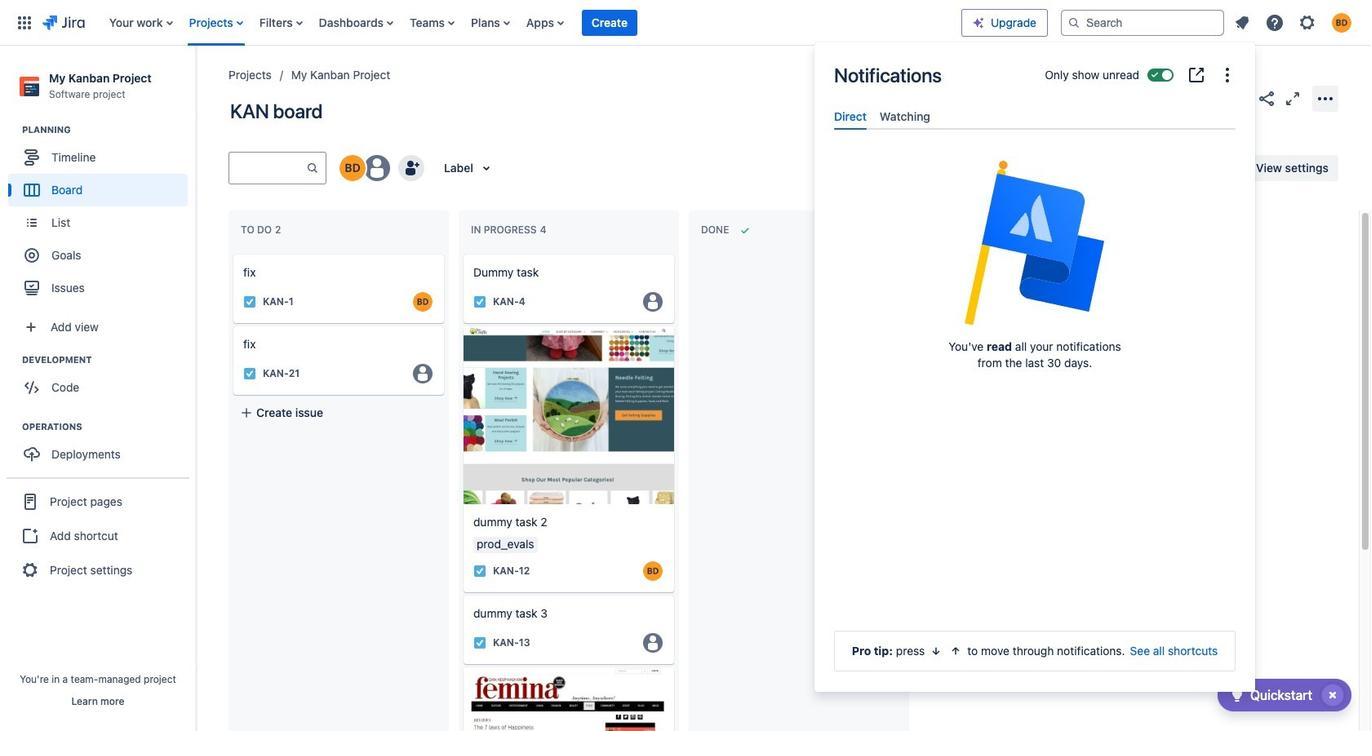 Task type: locate. For each thing, give the bounding box(es) containing it.
tab list
[[828, 103, 1242, 130]]

3 heading from the top
[[22, 421, 195, 434]]

star kan board image
[[1231, 89, 1251, 108]]

settings image
[[1298, 13, 1317, 32]]

jira image
[[42, 13, 85, 32], [42, 13, 85, 32]]

group
[[8, 123, 195, 310], [8, 354, 195, 409], [8, 421, 195, 476], [7, 478, 189, 594]]

notifications image
[[1233, 13, 1252, 32]]

arrow up image
[[950, 645, 963, 658]]

enter full screen image
[[1283, 89, 1303, 108]]

operations image
[[2, 417, 22, 437]]

open notifications in a new tab image
[[1187, 65, 1206, 85]]

1 heading from the top
[[22, 123, 195, 136]]

Search this board text field
[[229, 153, 306, 183]]

None search field
[[1061, 9, 1224, 36]]

group for development icon
[[8, 354, 195, 409]]

0 vertical spatial heading
[[22, 123, 195, 136]]

heading
[[22, 123, 195, 136], [22, 354, 195, 367], [22, 421, 195, 434]]

1 horizontal spatial list
[[1228, 8, 1362, 37]]

2 vertical spatial heading
[[22, 421, 195, 434]]

in progress element
[[471, 224, 550, 236]]

group for 'operations' icon
[[8, 421, 195, 476]]

development image
[[2, 350, 22, 370]]

1 vertical spatial heading
[[22, 354, 195, 367]]

primary element
[[10, 0, 962, 45]]

tab panel
[[828, 130, 1242, 145]]

add people image
[[402, 158, 421, 178]]

2 heading from the top
[[22, 354, 195, 367]]

sidebar element
[[0, 46, 196, 731]]

task image
[[473, 295, 486, 309], [243, 367, 256, 380], [473, 565, 486, 578], [473, 636, 486, 649]]

task image
[[243, 295, 256, 309]]

group for planning icon
[[8, 123, 195, 310]]

banner
[[0, 0, 1371, 46]]

more actions image
[[1316, 89, 1335, 108]]

search image
[[1068, 16, 1081, 29]]

arrow down image
[[930, 645, 943, 658]]

list item
[[582, 0, 637, 45]]

list
[[101, 0, 962, 45], [1228, 8, 1362, 37]]

heading for development icon
[[22, 354, 195, 367]]

dialog
[[815, 42, 1255, 692]]



Task type: vqa. For each thing, say whether or not it's contained in the screenshot.
YOUR PROFILE AND SETTINGS Image
yes



Task type: describe. For each thing, give the bounding box(es) containing it.
dismiss quickstart image
[[1320, 682, 1346, 709]]

heading for 'operations' icon
[[22, 421, 195, 434]]

to do element
[[241, 224, 284, 236]]

sidebar navigation image
[[178, 65, 214, 98]]

your profile and settings image
[[1332, 13, 1352, 32]]

0 horizontal spatial list
[[101, 0, 962, 45]]

goal image
[[24, 248, 39, 263]]

heading for planning icon
[[22, 123, 195, 136]]

Search field
[[1061, 9, 1224, 36]]

appswitcher icon image
[[15, 13, 34, 32]]

help image
[[1265, 13, 1285, 32]]

create issue image
[[452, 243, 472, 263]]

more image
[[1218, 65, 1237, 85]]

create issue image
[[222, 243, 242, 263]]

planning image
[[2, 120, 22, 140]]



